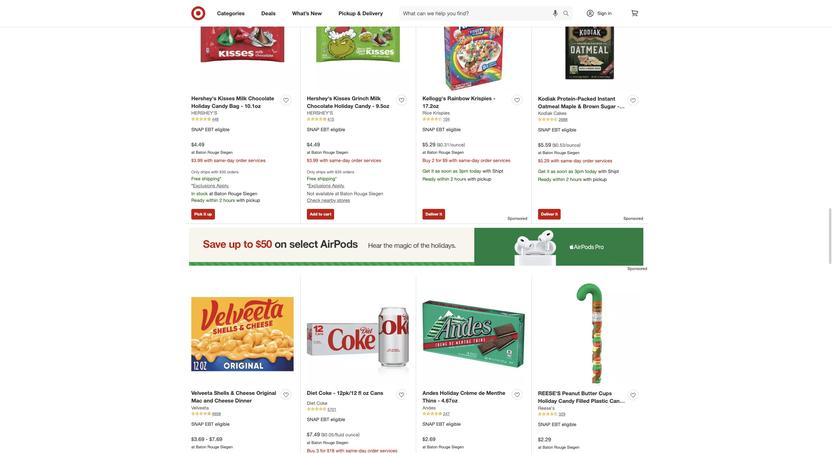 Task type: locate. For each thing, give the bounding box(es) containing it.
ships up available
[[316, 170, 326, 175]]

add to cart
[[310, 212, 332, 217]]

kodiak inside "kodiak cakes" 'link'
[[539, 111, 553, 116]]

1 horizontal spatial ships
[[316, 170, 326, 175]]

0 vertical spatial kodiak
[[539, 95, 556, 102]]

snap for velveeta shells & cheese original mac and cheese dinner
[[192, 421, 204, 427]]

diet coke
[[307, 401, 328, 406]]

snap for reese's peanut butter cups holiday candy filled plastic cane miniatures - 2.17oz
[[539, 422, 551, 427]]

cane
[[610, 398, 623, 405]]

reese's peanut butter cups holiday candy filled plastic cane miniatures - 2.17oz image
[[539, 283, 641, 386], [539, 283, 641, 386]]

1 ships from the left
[[201, 170, 210, 175]]

1 apply. from the left
[[217, 183, 229, 189]]

eligible for packed
[[562, 127, 577, 133]]

0 horizontal spatial apply.
[[217, 183, 229, 189]]

ready within 2 hours with pickup down $5.59 ( $0.53 /ounce ) at baton rouge siegen $5.29 with same-day order services
[[539, 177, 607, 182]]

- inside kellogg's rainbow krispies - 17.2oz
[[494, 95, 496, 102]]

2 horizontal spatial pickup
[[594, 177, 607, 182]]

snap ebt eligible down 5701
[[307, 417, 346, 423]]

thins
[[423, 398, 437, 404]]

snap ebt eligible for hershey's kisses grinch milk chocolate holiday candy - 9.5oz
[[307, 127, 346, 132]]

hershey's kisses grinch milk chocolate holiday candy - 9.5oz image
[[307, 0, 410, 91], [307, 0, 410, 91]]

/ounce inside $5.59 ( $0.53 /ounce ) at baton rouge siegen $5.29 with same-day order services
[[565, 142, 580, 148]]

1 $35 from the left
[[220, 170, 226, 175]]

ready within 2 hours with pickup for $5.59
[[539, 177, 607, 182]]

apply. inside only ships with $35 orders free shipping * * exclusions apply. in stock at  baton rouge siegen ready within 2 hours with pickup
[[217, 183, 229, 189]]

kodiak
[[539, 95, 556, 102], [539, 111, 553, 116]]

2 ships from the left
[[316, 170, 326, 175]]

$5.29
[[423, 141, 436, 148], [539, 158, 550, 164]]

1 vertical spatial &
[[578, 103, 582, 110]]

2 free from the left
[[307, 176, 316, 182]]

1 deliver it button from the left
[[423, 209, 446, 220]]

2
[[432, 158, 435, 163], [451, 176, 454, 182], [567, 177, 569, 182], [220, 198, 222, 203]]

& right pickup
[[358, 10, 361, 16]]

2 horizontal spatial )
[[580, 142, 581, 148]]

2 exclusions from the left
[[309, 183, 331, 189]]

cups
[[599, 390, 612, 397]]

snap for kellogg's rainbow krispies - 17.2oz
[[423, 127, 435, 132]]

eligible down 415
[[331, 127, 346, 132]]

1 horizontal spatial orders
[[343, 170, 355, 175]]

0 vertical spatial chocolate
[[248, 95, 274, 102]]

& down packed
[[578, 103, 582, 110]]

shipping inside only ships with $35 orders free shipping * * exclusions apply. not available at baton rouge siegen check nearby stores
[[318, 176, 335, 182]]

0 horizontal spatial krispies
[[433, 110, 450, 116]]

fl
[[359, 390, 362, 397]]

1 $3.99 from the left
[[192, 158, 203, 163]]

hershey's kisses grinch milk chocolate holiday candy - 9.5oz
[[307, 95, 390, 109]]

0 horizontal spatial within
[[206, 198, 218, 203]]

andes holiday crème de menthe thins - 4.67oz link
[[423, 390, 510, 405]]

hershey's link up 415
[[307, 110, 333, 117]]

eligible down 4658
[[215, 421, 230, 427]]

ebt down 448
[[205, 127, 214, 132]]

0 horizontal spatial deliver
[[426, 212, 439, 217]]

- right 329 on the bottom
[[567, 405, 569, 412]]

soon for $5.29
[[442, 168, 452, 174]]

cheese down the shells
[[215, 398, 234, 404]]

& right the shells
[[231, 390, 234, 397]]

orders for candy
[[227, 170, 239, 175]]

1 kisses from the left
[[218, 95, 235, 102]]

0 horizontal spatial milk
[[236, 95, 247, 102]]

$4.49 at baton rouge siegen $3.99 with same-day order services
[[192, 141, 266, 163], [307, 141, 382, 163]]

services inside $5.59 ( $0.53 /ounce ) at baton rouge siegen $5.29 with same-day order services
[[596, 158, 613, 164]]

1 deliver from the left
[[426, 212, 439, 217]]

2 shipping from the left
[[318, 176, 335, 182]]

baton inside only ships with $35 orders free shipping * * exclusions apply. not available at baton rouge siegen check nearby stores
[[341, 191, 353, 197]]

andes for andes
[[423, 405, 436, 411]]

get it as soon as 3pm today with shipt for $5.59
[[539, 169, 619, 174]]

pickup & delivery link
[[333, 6, 392, 21]]

shipping for holiday
[[202, 176, 220, 182]]

1 horizontal spatial apply.
[[332, 183, 345, 189]]

hershey's link
[[192, 110, 217, 117], [307, 110, 333, 117]]

brown
[[583, 103, 600, 110]]

$4.49 for hershey's kisses grinch milk chocolate holiday candy - 9.5oz
[[307, 141, 320, 148]]

$5.29 inside $5.29 ( $0.31 /ounce ) at baton rouge siegen buy 2 for $9 with same-day order services
[[423, 141, 436, 148]]

up
[[207, 212, 212, 217]]

1 horizontal spatial $35
[[336, 170, 342, 175]]

same- inside $5.59 ( $0.53 /ounce ) at baton rouge siegen $5.29 with same-day order services
[[561, 158, 574, 164]]

apply. inside only ships with $35 orders free shipping * * exclusions apply. not available at baton rouge siegen check nearby stores
[[332, 183, 345, 189]]

- right bag
[[241, 103, 243, 109]]

2 inside only ships with $35 orders free shipping * * exclusions apply. in stock at  baton rouge siegen ready within 2 hours with pickup
[[220, 198, 222, 203]]

& inside kodiak protein-packed instant oatmeal maple & brown sugar - 6ct
[[578, 103, 582, 110]]

sign in link
[[581, 6, 623, 21]]

milk up 9.5oz
[[371, 95, 381, 102]]

snap ebt eligible down 415
[[307, 127, 346, 132]]

1 horizontal spatial (
[[437, 142, 438, 147]]

siegen inside only ships with $35 orders free shipping * * exclusions apply. in stock at  baton rouge siegen ready within 2 hours with pickup
[[243, 191, 258, 197]]

protein-
[[558, 95, 578, 102]]

2 $4.49 at baton rouge siegen $3.99 with same-day order services from the left
[[307, 141, 382, 163]]

) for $5.59
[[580, 142, 581, 148]]

snap ebt eligible down 247
[[423, 421, 461, 427]]

exclusions
[[193, 183, 215, 189], [309, 183, 331, 189]]

1 horizontal spatial $4.49 at baton rouge siegen $3.99 with same-day order services
[[307, 141, 382, 163]]

cheese up dinner
[[236, 390, 255, 397]]

chocolate up 415
[[307, 103, 333, 109]]

only up the not
[[307, 170, 315, 175]]

1 hershey's from the left
[[192, 110, 217, 116]]

0 horizontal spatial /ounce
[[450, 142, 464, 147]]

1 $4.49 from the left
[[192, 141, 204, 148]]

eligible down 329 on the bottom
[[562, 422, 577, 427]]

coke up the diet coke
[[319, 390, 332, 397]]

ebt down 329 on the bottom
[[552, 422, 561, 427]]

coke
[[319, 390, 332, 397], [317, 401, 328, 406]]

1 orders from the left
[[227, 170, 239, 175]]

crème
[[461, 390, 478, 397]]

siegen inside $5.29 ( $0.31 /ounce ) at baton rouge siegen buy 2 for $9 with same-day order services
[[452, 150, 464, 155]]

1 horizontal spatial /ounce
[[565, 142, 580, 148]]

1 milk from the left
[[236, 95, 247, 102]]

2 diet from the top
[[307, 401, 316, 406]]

eligible down 5701
[[331, 417, 346, 423]]

snap ebt eligible for diet coke - 12pk/12 fl oz cans
[[307, 417, 346, 423]]

exclusions apply. link
[[193, 183, 229, 189], [309, 183, 345, 189]]

1 vertical spatial $5.29
[[539, 158, 550, 164]]

1 horizontal spatial kisses
[[334, 95, 351, 102]]

1 horizontal spatial $4.49
[[307, 141, 320, 148]]

shipping inside only ships with $35 orders free shipping * * exclusions apply. in stock at  baton rouge siegen ready within 2 hours with pickup
[[202, 176, 220, 182]]

0 horizontal spatial today
[[470, 168, 482, 174]]

0 horizontal spatial )
[[359, 432, 360, 438]]

snap ebt eligible down the '104' at the right of the page
[[423, 127, 461, 132]]

coke for diet coke
[[317, 401, 328, 406]]

within
[[437, 176, 450, 182], [553, 177, 565, 182], [206, 198, 218, 203]]

eligible
[[215, 127, 230, 132], [331, 127, 346, 132], [447, 127, 461, 132], [562, 127, 577, 133], [331, 417, 346, 423], [215, 421, 230, 427], [447, 421, 461, 427], [562, 422, 577, 427]]

0 vertical spatial diet
[[307, 390, 317, 397]]

2 horizontal spatial candy
[[559, 398, 575, 405]]

snap ebt eligible down 2688 on the top
[[539, 127, 577, 133]]

1 horizontal spatial today
[[586, 169, 597, 174]]

2 hershey's link from the left
[[307, 110, 333, 117]]

1 horizontal spatial cheese
[[236, 390, 255, 397]]

1 horizontal spatial &
[[358, 10, 361, 16]]

pickup
[[339, 10, 356, 16]]

3pm for $5.59
[[575, 169, 584, 174]]

1 horizontal spatial soon
[[557, 169, 568, 174]]

butter
[[582, 390, 598, 397]]

what's new
[[292, 10, 322, 16]]

- inside $3.69 - $7.69 at baton rouge siegen
[[206, 436, 208, 443]]

1 horizontal spatial hershey's
[[307, 110, 333, 116]]

snap ebt eligible for kellogg's rainbow krispies - 17.2oz
[[423, 127, 461, 132]]

ebt down 247
[[437, 421, 445, 427]]

2 milk from the left
[[371, 95, 381, 102]]

orders
[[227, 170, 239, 175], [343, 170, 355, 175]]

/ounce down 2688 on the top
[[565, 142, 580, 148]]

candy for reese's
[[559, 398, 575, 405]]

diet coke - 12pk/12 fl oz cans
[[307, 390, 384, 397]]

candy inside reese's peanut butter cups holiday candy filled plastic cane miniatures - 2.17oz
[[559, 398, 575, 405]]

0 horizontal spatial $5.29
[[423, 141, 436, 148]]

baton inside $7.49 ( $0.05 /fluid ounce ) at baton rouge siegen
[[312, 440, 322, 445]]

rice krispies
[[423, 110, 450, 116]]

( up for
[[437, 142, 438, 147]]

0 horizontal spatial chocolate
[[248, 95, 274, 102]]

0 horizontal spatial pickup
[[246, 198, 260, 203]]

1 only from the left
[[192, 170, 200, 175]]

snap ebt eligible down 329 on the bottom
[[539, 422, 577, 427]]

1 vertical spatial andes
[[423, 405, 436, 411]]

247 link
[[423, 411, 525, 417]]

krispies up the '104' at the right of the page
[[433, 110, 450, 116]]

eligible down 2688 on the top
[[562, 127, 577, 133]]

- inside andes holiday crème de menthe thins - 4.67oz
[[438, 398, 440, 404]]

0 horizontal spatial 3pm
[[459, 168, 469, 174]]

0 horizontal spatial candy
[[212, 103, 228, 109]]

hershey's up 415
[[307, 110, 333, 116]]

exclusions inside only ships with $35 orders free shipping * * exclusions apply. in stock at  baton rouge siegen ready within 2 hours with pickup
[[193, 183, 215, 189]]

0 horizontal spatial deliver it button
[[423, 209, 446, 220]]

0 horizontal spatial orders
[[227, 170, 239, 175]]

) right $0.53 at the right of the page
[[580, 142, 581, 148]]

hershey's up 415
[[307, 95, 332, 102]]

order
[[236, 158, 247, 163], [352, 158, 363, 163], [481, 158, 492, 163], [583, 158, 594, 164]]

hershey's for chocolate
[[307, 95, 332, 102]]

diet coke - 12pk/12 fl oz cans image
[[307, 283, 410, 386], [307, 283, 410, 386]]

0 horizontal spatial shipt
[[493, 168, 504, 174]]

1 vertical spatial chocolate
[[307, 103, 333, 109]]

filled
[[577, 398, 590, 405]]

soon down $9
[[442, 168, 452, 174]]

0 horizontal spatial get it as soon as 3pm today with shipt
[[423, 168, 504, 174]]

get down $5.59
[[539, 169, 546, 174]]

1 horizontal spatial )
[[464, 142, 466, 147]]

0 horizontal spatial deliver it
[[426, 212, 443, 217]]

get for $5.59
[[539, 169, 546, 174]]

- right sugar
[[618, 103, 620, 110]]

day inside $5.59 ( $0.53 /ounce ) at baton rouge siegen $5.29 with same-day order services
[[574, 158, 582, 164]]

2 deliver from the left
[[542, 212, 555, 217]]

0 horizontal spatial only
[[192, 170, 200, 175]]

$7.49 ( $0.05 /fluid ounce ) at baton rouge siegen
[[307, 432, 360, 445]]

$3.69
[[192, 436, 204, 443]]

snap for kodiak protein-packed instant oatmeal maple & brown sugar - 6ct
[[539, 127, 551, 133]]

rouge inside $5.29 ( $0.31 /ounce ) at baton rouge siegen buy 2 for $9 with same-day order services
[[439, 150, 451, 155]]

deliver it for $5.59
[[542, 212, 558, 217]]

0 horizontal spatial hershey's
[[192, 110, 217, 116]]

hershey's up 448
[[192, 110, 217, 116]]

2 only from the left
[[307, 170, 315, 175]]

coke down diet coke - 12pk/12 fl oz cans link
[[317, 401, 328, 406]]

1 horizontal spatial only
[[307, 170, 315, 175]]

kisses left grinch on the top left
[[334, 95, 351, 102]]

holiday inside reese's peanut butter cups holiday candy filled plastic cane miniatures - 2.17oz
[[539, 398, 558, 405]]

2 orders from the left
[[343, 170, 355, 175]]

candy for hershey's
[[212, 103, 228, 109]]

instant
[[598, 95, 616, 102]]

( inside $5.29 ( $0.31 /ounce ) at baton rouge siegen buy 2 for $9 with same-day order services
[[437, 142, 438, 147]]

hershey's inside hershey's kisses milk chocolate holiday candy bag - 10.1oz
[[192, 95, 217, 102]]

2 apply. from the left
[[332, 183, 345, 189]]

1 horizontal spatial deliver
[[542, 212, 555, 217]]

2 kisses from the left
[[334, 95, 351, 102]]

hershey's for holiday
[[192, 95, 217, 102]]

free up in
[[192, 176, 201, 182]]

0 vertical spatial $5.29
[[423, 141, 436, 148]]

1 $4.49 at baton rouge siegen $3.99 with same-day order services from the left
[[192, 141, 266, 163]]

0 vertical spatial andes
[[423, 390, 439, 397]]

eligible down the '104' at the right of the page
[[447, 127, 461, 132]]

snap ebt eligible down 4658
[[192, 421, 230, 427]]

0 horizontal spatial hours
[[223, 198, 235, 203]]

only up in
[[192, 170, 200, 175]]

maple
[[561, 103, 577, 110]]

in
[[609, 10, 612, 16]]

with
[[204, 158, 213, 163], [320, 158, 328, 163], [449, 158, 458, 163], [551, 158, 560, 164], [483, 168, 492, 174], [599, 169, 607, 174], [211, 170, 219, 175], [327, 170, 334, 175], [468, 176, 477, 182], [584, 177, 592, 182], [236, 198, 245, 203]]

1 hershey's from the left
[[192, 95, 217, 102]]

1 hershey's link from the left
[[192, 110, 217, 117]]

candy up 448
[[212, 103, 228, 109]]

$5.29 ( $0.31 /ounce ) at baton rouge siegen buy 2 for $9 with same-day order services
[[423, 141, 511, 163]]

2 kodiak from the top
[[539, 111, 553, 116]]

diet for diet coke - 12pk/12 fl oz cans
[[307, 390, 317, 397]]

0 horizontal spatial soon
[[442, 168, 452, 174]]

shipping up available
[[318, 176, 335, 182]]

hershey's kisses milk chocolate holiday candy bag - 10.1oz
[[192, 95, 274, 109]]

2 exclusions apply. link from the left
[[309, 183, 345, 189]]

ebt down 5701
[[321, 417, 330, 423]]

only ships with $35 orders free shipping * * exclusions apply. not available at baton rouge siegen check nearby stores
[[307, 170, 384, 203]]

within for $5.59
[[553, 177, 565, 182]]

0 horizontal spatial hershey's link
[[192, 110, 217, 117]]

hershey's up 448
[[192, 95, 217, 102]]

within inside only ships with $35 orders free shipping * * exclusions apply. in stock at  baton rouge siegen ready within 2 hours with pickup
[[206, 198, 218, 203]]

1 vertical spatial diet
[[307, 401, 316, 406]]

1 horizontal spatial get it as soon as 3pm today with shipt
[[539, 169, 619, 174]]

krispies up 104 link
[[472, 95, 492, 102]]

/ounce inside $5.29 ( $0.31 /ounce ) at baton rouge siegen buy 2 for $9 with same-day order services
[[450, 142, 464, 147]]

exclusions for holiday
[[193, 183, 215, 189]]

chocolate
[[248, 95, 274, 102], [307, 103, 333, 109]]

exclusions for chocolate
[[309, 183, 331, 189]]

kisses inside hershey's kisses grinch milk chocolate holiday candy - 9.5oz
[[334, 95, 351, 102]]

- up 104 link
[[494, 95, 496, 102]]

1 horizontal spatial 3pm
[[575, 169, 584, 174]]

( right $5.59
[[553, 142, 554, 148]]

1 horizontal spatial deliver it
[[542, 212, 558, 217]]

milk up bag
[[236, 95, 247, 102]]

0 horizontal spatial get
[[423, 168, 430, 174]]

velveeta shells & cheese original mac and cheese dinner
[[192, 390, 276, 404]]

)
[[464, 142, 466, 147], [580, 142, 581, 148], [359, 432, 360, 438]]

9.5oz
[[376, 103, 390, 109]]

rice krispies link
[[423, 110, 450, 117]]

baton inside only ships with $35 orders free shipping * * exclusions apply. in stock at  baton rouge siegen ready within 2 hours with pickup
[[215, 191, 227, 197]]

0 vertical spatial coke
[[319, 390, 332, 397]]

1 horizontal spatial milk
[[371, 95, 381, 102]]

$5.29 left "$0.31"
[[423, 141, 436, 148]]

diet up '$7.49'
[[307, 401, 316, 406]]

snap ebt eligible for andes holiday crème de menthe thins - 4.67oz
[[423, 421, 461, 427]]

$2.69
[[423, 436, 436, 443]]

0 horizontal spatial $3.99
[[192, 158, 203, 163]]

- inside kodiak protein-packed instant oatmeal maple & brown sugar - 6ct
[[618, 103, 620, 110]]

) right "/fluid"
[[359, 432, 360, 438]]

it for kellogg's rainbow krispies - 17.2oz
[[440, 212, 443, 217]]

1 horizontal spatial $3.99
[[307, 158, 319, 163]]

candy down grinch on the top left
[[355, 103, 371, 109]]

andes inside andes holiday crème de menthe thins - 4.67oz
[[423, 390, 439, 397]]

1 andes from the top
[[423, 390, 439, 397]]

sugar
[[601, 103, 616, 110]]

3pm down $5.29 ( $0.31 /ounce ) at baton rouge siegen buy 2 for $9 with same-day order services at right top
[[459, 168, 469, 174]]

ebt down the '104' at the right of the page
[[437, 127, 445, 132]]

2 andes from the top
[[423, 405, 436, 411]]

diet up the diet coke
[[307, 390, 317, 397]]

1 horizontal spatial exclusions apply. link
[[309, 183, 345, 189]]

kodiak up oatmeal
[[539, 95, 556, 102]]

andes up thins
[[423, 390, 439, 397]]

1 diet from the top
[[307, 390, 317, 397]]

1 shipping from the left
[[202, 176, 220, 182]]

0 horizontal spatial ships
[[201, 170, 210, 175]]

0 vertical spatial velveeta
[[192, 390, 213, 397]]

0 horizontal spatial &
[[231, 390, 234, 397]]

$35 for candy
[[220, 170, 226, 175]]

baton inside $2.69 at baton rouge siegen
[[427, 445, 438, 450]]

2 horizontal spatial hours
[[571, 177, 582, 182]]

1 vertical spatial cheese
[[215, 398, 234, 404]]

free for hershey's kisses grinch milk chocolate holiday candy - 9.5oz
[[307, 176, 316, 182]]

kisses up bag
[[218, 95, 235, 102]]

eligible for milk
[[215, 127, 230, 132]]

0 horizontal spatial $4.49 at baton rouge siegen $3.99 with same-day order services
[[192, 141, 266, 163]]

0 vertical spatial cheese
[[236, 390, 255, 397]]

1 exclusions from the left
[[193, 183, 215, 189]]

1 horizontal spatial hours
[[455, 176, 467, 182]]

orders inside only ships with $35 orders free shipping * * exclusions apply. not available at baton rouge siegen check nearby stores
[[343, 170, 355, 175]]

0 horizontal spatial kisses
[[218, 95, 235, 102]]

snap for andes holiday crème de menthe thins - 4.67oz
[[423, 421, 435, 427]]

same- up only ships with $35 orders free shipping * * exclusions apply. not available at baton rouge siegen check nearby stores
[[330, 158, 343, 163]]

2 $35 from the left
[[336, 170, 342, 175]]

0 horizontal spatial (
[[321, 432, 323, 438]]

same- down $0.53 at the right of the page
[[561, 158, 574, 164]]

2 deliver it button from the left
[[539, 209, 561, 220]]

snap ebt eligible down 448
[[192, 127, 230, 132]]

- left 9.5oz
[[373, 103, 375, 109]]

hershey's link up 448
[[192, 110, 217, 117]]

1 horizontal spatial hershey's
[[307, 95, 332, 102]]

- right the $3.69
[[206, 436, 208, 443]]

ebt for kellogg's rainbow krispies - 17.2oz
[[437, 127, 445, 132]]

1 horizontal spatial exclusions
[[309, 183, 331, 189]]

only inside only ships with $35 orders free shipping * * exclusions apply. not available at baton rouge siegen check nearby stores
[[307, 170, 315, 175]]

eligible for crème
[[447, 421, 461, 427]]

1 horizontal spatial ready
[[423, 176, 436, 182]]

$4.49
[[192, 141, 204, 148], [307, 141, 320, 148]]

day
[[227, 158, 235, 163], [343, 158, 350, 163], [472, 158, 480, 163], [574, 158, 582, 164]]

free inside only ships with $35 orders free shipping * * exclusions apply. in stock at  baton rouge siegen ready within 2 hours with pickup
[[192, 176, 201, 182]]

0 horizontal spatial exclusions apply. link
[[193, 183, 229, 189]]

1 horizontal spatial shipt
[[609, 169, 619, 174]]

ready within 2 hours with pickup down $9
[[423, 176, 492, 182]]

coke for diet coke - 12pk/12 fl oz cans
[[319, 390, 332, 397]]

kodiak cakes link
[[539, 110, 567, 117]]

ships inside only ships with $35 orders free shipping * * exclusions apply. not available at baton rouge siegen check nearby stores
[[316, 170, 326, 175]]

at inside only ships with $35 orders free shipping * * exclusions apply. in stock at  baton rouge siegen ready within 2 hours with pickup
[[209, 191, 213, 197]]

kodiak inside kodiak protein-packed instant oatmeal maple & brown sugar - 6ct
[[539, 95, 556, 102]]

today for $5.29
[[470, 168, 482, 174]]

get it as soon as 3pm today with shipt down $5.59 ( $0.53 /ounce ) at baton rouge siegen $5.29 with same-day order services
[[539, 169, 619, 174]]

1 vertical spatial velveeta
[[192, 405, 209, 411]]

$0.05
[[323, 432, 334, 438]]

rouge inside only ships with $35 orders free shipping * * exclusions apply. in stock at  baton rouge siegen ready within 2 hours with pickup
[[228, 191, 242, 197]]

2 velveeta from the top
[[192, 405, 209, 411]]

chocolate up 10.1oz
[[248, 95, 274, 102]]

$5.59 ( $0.53 /ounce ) at baton rouge siegen $5.29 with same-day order services
[[539, 141, 613, 164]]

1 deliver it from the left
[[426, 212, 443, 217]]

velveeta up the mac
[[192, 390, 213, 397]]

exclusions apply. link for holiday
[[193, 183, 229, 189]]

1 horizontal spatial krispies
[[472, 95, 492, 102]]

at inside $2.69 at baton rouge siegen
[[423, 445, 426, 450]]

today down $5.59 ( $0.53 /ounce ) at baton rouge siegen $5.29 with same-day order services
[[586, 169, 597, 174]]

( right '$7.49'
[[321, 432, 323, 438]]

stock
[[197, 191, 208, 197]]

$4.49 for hershey's kisses milk chocolate holiday candy bag - 10.1oz
[[192, 141, 204, 148]]

kisses inside hershey's kisses milk chocolate holiday candy bag - 10.1oz
[[218, 95, 235, 102]]

hershey's link for chocolate
[[307, 110, 333, 117]]

exclusions inside only ships with $35 orders free shipping * * exclusions apply. not available at baton rouge siegen check nearby stores
[[309, 183, 331, 189]]

diet
[[307, 390, 317, 397], [307, 401, 316, 406]]

only inside only ships with $35 orders free shipping * * exclusions apply. in stock at  baton rouge siegen ready within 2 hours with pickup
[[192, 170, 200, 175]]

milk
[[236, 95, 247, 102], [371, 95, 381, 102]]

( for $5.29
[[437, 142, 438, 147]]

kisses for candy
[[218, 95, 235, 102]]

hershey's kisses milk chocolate holiday candy bag - 10.1oz link
[[192, 95, 278, 110]]

( inside $5.59 ( $0.53 /ounce ) at baton rouge siegen $5.29 with same-day order services
[[553, 142, 554, 148]]

new
[[311, 10, 322, 16]]

rouge inside $5.59 ( $0.53 /ounce ) at baton rouge siegen $5.29 with same-day order services
[[555, 150, 567, 155]]

0 horizontal spatial $35
[[220, 170, 226, 175]]

exclusions up stock
[[193, 183, 215, 189]]

mac
[[192, 398, 202, 404]]

services inside $5.29 ( $0.31 /ounce ) at baton rouge siegen buy 2 for $9 with same-day order services
[[494, 158, 511, 163]]

( inside $7.49 ( $0.05 /fluid ounce ) at baton rouge siegen
[[321, 432, 323, 438]]

$2.69 at baton rouge siegen
[[423, 436, 464, 450]]

2 $4.49 from the left
[[307, 141, 320, 148]]

it for kodiak protein-packed instant oatmeal maple & brown sugar - 6ct
[[556, 212, 558, 217]]

exclusions apply. link up available
[[309, 183, 345, 189]]

ebt down 415
[[321, 127, 330, 132]]

ebt for andes holiday crème de menthe thins - 4.67oz
[[437, 421, 445, 427]]

soon down $5.59 ( $0.53 /ounce ) at baton rouge siegen $5.29 with same-day order services
[[557, 169, 568, 174]]

1 horizontal spatial hershey's link
[[307, 110, 333, 117]]

2 hershey's from the left
[[307, 95, 332, 102]]

) right "$0.31"
[[464, 142, 466, 147]]

it inside pick it up button
[[204, 212, 206, 217]]

1 exclusions apply. link from the left
[[193, 183, 229, 189]]

milk inside hershey's kisses grinch milk chocolate holiday candy - 9.5oz
[[371, 95, 381, 102]]

kodiak down oatmeal
[[539, 111, 553, 116]]

search button
[[560, 6, 576, 22]]

0 horizontal spatial $4.49
[[192, 141, 204, 148]]

ebt down 2688 on the top
[[552, 127, 561, 133]]

exclusions up available
[[309, 183, 331, 189]]

2 inside $5.29 ( $0.31 /ounce ) at baton rouge siegen buy 2 for $9 with same-day order services
[[432, 158, 435, 163]]

get it as soon as 3pm today with shipt
[[423, 168, 504, 174], [539, 169, 619, 174]]

hershey's kisses milk chocolate holiday candy bag - 10.1oz image
[[192, 0, 294, 91], [192, 0, 294, 91]]

& inside velveeta shells & cheese original mac and cheese dinner
[[231, 390, 234, 397]]

$5.29 inside $5.59 ( $0.53 /ounce ) at baton rouge siegen $5.29 with same-day order services
[[539, 158, 550, 164]]

1 kodiak from the top
[[539, 95, 556, 102]]

eligible down 247
[[447, 421, 461, 427]]

andes holiday crème de menthe thins - 4.67oz image
[[423, 283, 525, 386], [423, 283, 525, 386]]

kodiak protein-packed instant oatmeal maple & brown sugar - 6ct image
[[539, 0, 641, 91], [539, 0, 641, 91]]

velveeta down the mac
[[192, 405, 209, 411]]

kodiak cakes
[[539, 111, 567, 116]]

$35 inside only ships with $35 orders free shipping * * exclusions apply. in stock at  baton rouge siegen ready within 2 hours with pickup
[[220, 170, 226, 175]]

same- right $9
[[459, 158, 472, 163]]

$0.31
[[438, 142, 450, 147]]

candy down peanut
[[559, 398, 575, 405]]

1 horizontal spatial free
[[307, 176, 316, 182]]

ships up stock
[[201, 170, 210, 175]]

2 deliver it from the left
[[542, 212, 558, 217]]

$35 inside only ships with $35 orders free shipping * * exclusions apply. not available at baton rouge siegen check nearby stores
[[336, 170, 342, 175]]

at inside $5.29 ( $0.31 /ounce ) at baton rouge siegen buy 2 for $9 with same-day order services
[[423, 150, 426, 155]]

0 horizontal spatial ready
[[192, 198, 205, 203]]

free inside only ships with $35 orders free shipping * * exclusions apply. not available at baton rouge siegen check nearby stores
[[307, 176, 316, 182]]

0 horizontal spatial ready within 2 hours with pickup
[[423, 176, 492, 182]]

at inside $3.69 - $7.69 at baton rouge siegen
[[192, 445, 195, 450]]

at
[[192, 150, 195, 155], [307, 150, 311, 155], [423, 150, 426, 155], [539, 150, 542, 155], [209, 191, 213, 197], [335, 191, 339, 197], [307, 440, 311, 445], [192, 445, 195, 450], [423, 445, 426, 450], [539, 445, 542, 450]]

0 horizontal spatial shipping
[[202, 176, 220, 182]]

hershey's inside hershey's kisses grinch milk chocolate holiday candy - 9.5oz
[[307, 95, 332, 102]]

kellogg's rainbow krispies - 17.2oz image
[[423, 0, 525, 91], [423, 0, 525, 91]]

-
[[494, 95, 496, 102], [241, 103, 243, 109], [373, 103, 375, 109], [618, 103, 620, 110], [333, 390, 336, 397], [438, 398, 440, 404], [567, 405, 569, 412], [206, 436, 208, 443]]

3pm for $5.29
[[459, 168, 469, 174]]

0 horizontal spatial hershey's
[[192, 95, 217, 102]]

1 horizontal spatial within
[[437, 176, 450, 182]]

snap for hershey's kisses milk chocolate holiday candy bag - 10.1oz
[[192, 127, 204, 132]]

1 velveeta from the top
[[192, 390, 213, 397]]

1 vertical spatial kodiak
[[539, 111, 553, 116]]

0 horizontal spatial exclusions
[[193, 183, 215, 189]]

ships inside only ships with $35 orders free shipping * * exclusions apply. in stock at  baton rouge siegen ready within 2 hours with pickup
[[201, 170, 210, 175]]

$5.29 down $5.59
[[539, 158, 550, 164]]

) inside $5.59 ( $0.53 /ounce ) at baton rouge siegen $5.29 with same-day order services
[[580, 142, 581, 148]]

get down the buy
[[423, 168, 430, 174]]

1 horizontal spatial $5.29
[[539, 158, 550, 164]]

siegen inside $3.69 - $7.69 at baton rouge siegen
[[221, 445, 233, 450]]

shipt for kodiak protein-packed instant oatmeal maple & brown sugar - 6ct
[[609, 169, 619, 174]]

2 vertical spatial &
[[231, 390, 234, 397]]

as
[[436, 168, 440, 174], [453, 168, 458, 174], [551, 169, 556, 174], [569, 169, 574, 174]]

andes down thins
[[423, 405, 436, 411]]

exclusions apply. link up stock
[[193, 183, 229, 189]]

1 horizontal spatial candy
[[355, 103, 371, 109]]

hours for $5.29
[[455, 176, 467, 182]]

de
[[479, 390, 485, 397]]

ebt down 4658
[[205, 421, 214, 427]]

) inside $5.29 ( $0.31 /ounce ) at baton rouge siegen buy 2 for $9 with same-day order services
[[464, 142, 466, 147]]

free up the not
[[307, 176, 316, 182]]

1 horizontal spatial ready within 2 hours with pickup
[[539, 177, 607, 182]]

2 $3.99 from the left
[[307, 158, 319, 163]]

2 horizontal spatial ready
[[539, 177, 552, 182]]

velveeta shells & cheese original mac and cheese dinner image
[[192, 283, 294, 386], [192, 283, 294, 386]]

hershey's
[[192, 110, 217, 116], [307, 110, 333, 116]]

ships
[[201, 170, 210, 175], [316, 170, 326, 175]]

2 hershey's from the left
[[307, 110, 333, 116]]

get it as soon as 3pm today with shipt down $5.29 ( $0.31 /ounce ) at baton rouge siegen buy 2 for $9 with same-day order services at right top
[[423, 168, 504, 174]]

1 horizontal spatial deliver it button
[[539, 209, 561, 220]]

it for hershey's kisses milk chocolate holiday candy bag - 10.1oz
[[204, 212, 206, 217]]

1 free from the left
[[192, 176, 201, 182]]

eligible down 448
[[215, 127, 230, 132]]

0 horizontal spatial free
[[192, 176, 201, 182]]

baton
[[196, 150, 207, 155], [312, 150, 322, 155], [427, 150, 438, 155], [543, 150, 554, 155], [215, 191, 227, 197], [341, 191, 353, 197], [312, 440, 322, 445], [196, 445, 207, 450], [427, 445, 438, 450], [543, 445, 554, 450]]

1 horizontal spatial get
[[539, 169, 546, 174]]

ships for chocolate
[[316, 170, 326, 175]]

- inside reese's peanut butter cups holiday candy filled plastic cane miniatures - 2.17oz
[[567, 405, 569, 412]]

0 vertical spatial &
[[358, 10, 361, 16]]



Task type: describe. For each thing, give the bounding box(es) containing it.
hershey's for holiday
[[192, 110, 217, 116]]

holiday inside hershey's kisses milk chocolate holiday candy bag - 10.1oz
[[192, 103, 210, 109]]

5701
[[328, 407, 337, 412]]

hours for $5.59
[[571, 177, 582, 182]]

$4.49 at baton rouge siegen $3.99 with same-day order services for candy
[[192, 141, 266, 163]]

orders for holiday
[[343, 170, 355, 175]]

velveeta for velveeta
[[192, 405, 209, 411]]

17.2oz
[[423, 103, 439, 109]]

sign
[[598, 10, 607, 16]]

kellogg's
[[423, 95, 446, 102]]

check nearby stores button
[[307, 197, 350, 204]]

at inside $5.59 ( $0.53 /ounce ) at baton rouge siegen $5.29 with same-day order services
[[539, 150, 542, 155]]

4658
[[212, 412, 221, 417]]

pick it up
[[194, 212, 212, 217]]

/fluid
[[334, 432, 344, 438]]

with inside only ships with $35 orders free shipping * * exclusions apply. not available at baton rouge siegen check nearby stores
[[327, 170, 334, 175]]

grinch
[[352, 95, 369, 102]]

bag
[[230, 103, 240, 109]]

packed
[[578, 95, 597, 102]]

at inside '$2.29 at baton rouge siegen'
[[539, 445, 542, 450]]

within for $5.29
[[437, 176, 450, 182]]

baton inside $5.29 ( $0.31 /ounce ) at baton rouge siegen buy 2 for $9 with same-day order services
[[427, 150, 438, 155]]

kisses for holiday
[[334, 95, 351, 102]]

$3.99 for chocolate
[[307, 158, 319, 163]]

diet coke - 12pk/12 fl oz cans link
[[307, 390, 384, 397]]

get for $5.29
[[423, 168, 430, 174]]

ready for $5.29
[[423, 176, 436, 182]]

reese's
[[539, 390, 561, 397]]

kodiak protein-packed instant oatmeal maple & brown sugar - 6ct
[[539, 95, 620, 117]]

ready for $5.59
[[539, 177, 552, 182]]

advertisement region
[[185, 228, 648, 266]]

as down $0.53 at the right of the page
[[551, 169, 556, 174]]

oz
[[363, 390, 369, 397]]

snap for hershey's kisses grinch milk chocolate holiday candy - 9.5oz
[[307, 127, 320, 132]]

hours inside only ships with $35 orders free shipping * * exclusions apply. in stock at  baton rouge siegen ready within 2 hours with pickup
[[223, 198, 235, 203]]

rouge inside $7.49 ( $0.05 /fluid ounce ) at baton rouge siegen
[[323, 440, 335, 445]]

pickup & delivery
[[339, 10, 383, 16]]

miniatures
[[539, 405, 565, 412]]

velveeta shells & cheese original mac and cheese dinner link
[[192, 390, 278, 405]]

2688
[[559, 117, 568, 122]]

siegen inside $2.69 at baton rouge siegen
[[452, 445, 464, 450]]

pickup for $5.59
[[594, 177, 607, 182]]

4658 link
[[192, 411, 294, 417]]

rouge inside $2.69 at baton rouge siegen
[[439, 445, 451, 450]]

reese's peanut butter cups holiday candy filled plastic cane miniatures - 2.17oz
[[539, 390, 623, 412]]

search
[[560, 10, 576, 17]]

eligible for &
[[215, 421, 230, 427]]

$9
[[443, 158, 448, 163]]

hershey's for chocolate
[[307, 110, 333, 116]]

deals
[[262, 10, 276, 16]]

ebt for reese's peanut butter cups holiday candy filled plastic cane miniatures - 2.17oz
[[552, 422, 561, 427]]

buy
[[423, 158, 431, 163]]

rouge inside $3.69 - $7.69 at baton rouge siegen
[[208, 445, 219, 450]]

free for hershey's kisses milk chocolate holiday candy bag - 10.1oz
[[192, 176, 201, 182]]

as down for
[[436, 168, 440, 174]]

$4.49 at baton rouge siegen $3.99 with same-day order services for holiday
[[307, 141, 382, 163]]

same- inside $5.29 ( $0.31 /ounce ) at baton rouge siegen buy 2 for $9 with same-day order services
[[459, 158, 472, 163]]

baton inside '$2.29 at baton rouge siegen'
[[543, 445, 554, 450]]

at inside only ships with $35 orders free shipping * * exclusions apply. not available at baton rouge siegen check nearby stores
[[335, 191, 339, 197]]

nearby
[[322, 198, 336, 203]]

- left the 12pk/12
[[333, 390, 336, 397]]

oatmeal
[[539, 103, 560, 110]]

ebt for hershey's kisses grinch milk chocolate holiday candy - 9.5oz
[[321, 127, 330, 132]]

sponsored for kodiak protein-packed instant oatmeal maple & brown sugar - 6ct
[[624, 216, 644, 221]]

cart
[[324, 212, 332, 217]]

10.1oz
[[245, 103, 261, 109]]

stores
[[337, 198, 350, 203]]

candy inside hershey's kisses grinch milk chocolate holiday candy - 9.5oz
[[355, 103, 371, 109]]

247
[[444, 412, 450, 417]]

shipt for kellogg's rainbow krispies - 17.2oz
[[493, 168, 504, 174]]

krispies inside kellogg's rainbow krispies - 17.2oz
[[472, 95, 492, 102]]

siegen inside $5.59 ( $0.53 /ounce ) at baton rouge siegen $5.29 with same-day order services
[[568, 150, 580, 155]]

plastic
[[592, 398, 609, 405]]

siegen inside $7.49 ( $0.05 /fluid ounce ) at baton rouge siegen
[[336, 440, 349, 445]]

snap ebt eligible for reese's peanut butter cups holiday candy filled plastic cane miniatures - 2.17oz
[[539, 422, 577, 427]]

eligible for krispies
[[447, 127, 461, 132]]

diet for diet coke
[[307, 401, 316, 406]]

dinner
[[235, 398, 252, 404]]

$35 for holiday
[[336, 170, 342, 175]]

chocolate inside hershey's kisses milk chocolate holiday candy bag - 10.1oz
[[248, 95, 274, 102]]

menthe
[[487, 390, 506, 397]]

reese's link
[[539, 405, 555, 412]]

/ounce for $5.59
[[565, 142, 580, 148]]

deliver for $5.29
[[426, 212, 439, 217]]

not
[[307, 191, 315, 197]]

pick
[[194, 212, 203, 217]]

to
[[319, 212, 323, 217]]

available
[[316, 191, 334, 197]]

get it as soon as 3pm today with shipt for $5.29
[[423, 168, 504, 174]]

order inside $5.59 ( $0.53 /ounce ) at baton rouge siegen $5.29 with same-day order services
[[583, 158, 594, 164]]

snap ebt eligible for kodiak protein-packed instant oatmeal maple & brown sugar - 6ct
[[539, 127, 577, 133]]

same- up only ships with $35 orders free shipping * * exclusions apply. in stock at  baton rouge siegen ready within 2 hours with pickup
[[214, 158, 227, 163]]

448
[[212, 117, 219, 122]]

pickup inside only ships with $35 orders free shipping * * exclusions apply. in stock at  baton rouge siegen ready within 2 hours with pickup
[[246, 198, 260, 203]]

reese's
[[539, 405, 555, 411]]

shells
[[214, 390, 229, 397]]

ebt for kodiak protein-packed instant oatmeal maple & brown sugar - 6ct
[[552, 127, 561, 133]]

ebt for diet coke - 12pk/12 fl oz cans
[[321, 417, 330, 423]]

snap ebt eligible for velveeta shells & cheese original mac and cheese dinner
[[192, 421, 230, 427]]

rouge inside only ships with $35 orders free shipping * * exclusions apply. not available at baton rouge siegen check nearby stores
[[354, 191, 368, 197]]

as down $5.29 ( $0.31 /ounce ) at baton rouge siegen buy 2 for $9 with same-day order services at right top
[[453, 168, 458, 174]]

snap for diet coke - 12pk/12 fl oz cans
[[307, 417, 320, 423]]

1 vertical spatial krispies
[[433, 110, 450, 116]]

velveeta for velveeta shells & cheese original mac and cheese dinner
[[192, 390, 213, 397]]

5701 link
[[307, 407, 410, 413]]

baton inside $5.59 ( $0.53 /ounce ) at baton rouge siegen $5.29 with same-day order services
[[543, 150, 554, 155]]

andes holiday crème de menthe thins - 4.67oz
[[423, 390, 506, 404]]

holiday inside andes holiday crème de menthe thins - 4.67oz
[[440, 390, 459, 397]]

$5.59
[[539, 141, 552, 148]]

rouge inside '$2.29 at baton rouge siegen'
[[555, 445, 567, 450]]

hershey's link for holiday
[[192, 110, 217, 117]]

2.17oz
[[570, 405, 587, 412]]

deals link
[[256, 6, 284, 21]]

deliver it button for $5.59
[[539, 209, 561, 220]]

apply. for holiday
[[332, 183, 345, 189]]

only ships with $35 orders free shipping * * exclusions apply. in stock at  baton rouge siegen ready within 2 hours with pickup
[[192, 170, 260, 203]]

$7.49
[[307, 432, 320, 438]]

and
[[204, 398, 213, 404]]

original
[[257, 390, 276, 397]]

diet coke link
[[307, 400, 328, 407]]

deliver it for $5.29
[[426, 212, 443, 217]]

add to cart button
[[307, 209, 335, 220]]

deliver it button for $5.29
[[423, 209, 446, 220]]

chocolate inside hershey's kisses grinch milk chocolate holiday candy - 9.5oz
[[307, 103, 333, 109]]

milk inside hershey's kisses milk chocolate holiday candy bag - 10.1oz
[[236, 95, 247, 102]]

$0.53
[[554, 142, 565, 148]]

day inside $5.29 ( $0.31 /ounce ) at baton rouge siegen buy 2 for $9 with same-day order services
[[472, 158, 480, 163]]

kellogg's rainbow krispies - 17.2oz link
[[423, 95, 510, 110]]

what's
[[292, 10, 310, 16]]

- inside hershey's kisses grinch milk chocolate holiday candy - 9.5oz
[[373, 103, 375, 109]]

only for hershey's kisses milk chocolate holiday candy bag - 10.1oz
[[192, 170, 200, 175]]

) for $5.29
[[464, 142, 466, 147]]

reese's peanut butter cups holiday candy filled plastic cane miniatures - 2.17oz link
[[539, 390, 626, 412]]

with inside $5.29 ( $0.31 /ounce ) at baton rouge siegen buy 2 for $9 with same-day order services
[[449, 158, 458, 163]]

pick it up button
[[192, 209, 215, 220]]

ounce
[[346, 432, 359, 438]]

( for $5.59
[[553, 142, 554, 148]]

ebt for hershey's kisses milk chocolate holiday candy bag - 10.1oz
[[205, 127, 214, 132]]

categories
[[217, 10, 245, 16]]

0 horizontal spatial cheese
[[215, 398, 234, 404]]

pickup for $5.29
[[478, 176, 492, 182]]

sponsored for kellogg's rainbow krispies - 17.2oz
[[508, 216, 528, 221]]

andes for andes holiday crème de menthe thins - 4.67oz
[[423, 390, 439, 397]]

- inside hershey's kisses milk chocolate holiday candy bag - 10.1oz
[[241, 103, 243, 109]]

apply. for candy
[[217, 183, 229, 189]]

104 link
[[423, 117, 525, 122]]

today for $5.59
[[586, 169, 597, 174]]

kodiak protein-packed instant oatmeal maple & brown sugar - 6ct link
[[539, 95, 626, 117]]

ready inside only ships with $35 orders free shipping * * exclusions apply. in stock at  baton rouge siegen ready within 2 hours with pickup
[[192, 198, 205, 203]]

with inside $5.59 ( $0.53 /ounce ) at baton rouge siegen $5.29 with same-day order services
[[551, 158, 560, 164]]

shipping for chocolate
[[318, 176, 335, 182]]

holiday inside hershey's kisses grinch milk chocolate holiday candy - 9.5oz
[[335, 103, 354, 109]]

cans
[[371, 390, 384, 397]]

What can we help you find? suggestions appear below search field
[[399, 6, 565, 21]]

hershey's kisses grinch milk chocolate holiday candy - 9.5oz link
[[307, 95, 394, 110]]

siegen inside '$2.29 at baton rouge siegen'
[[568, 445, 580, 450]]

kodiak for kodiak protein-packed instant oatmeal maple & brown sugar - 6ct
[[539, 95, 556, 102]]

$2.29 at baton rouge siegen
[[539, 436, 580, 450]]

eligible for grinch
[[331, 127, 346, 132]]

exclusions apply. link for chocolate
[[309, 183, 345, 189]]

6ct
[[539, 111, 546, 117]]

baton inside $3.69 - $7.69 at baton rouge siegen
[[196, 445, 207, 450]]

kellogg's rainbow krispies - 17.2oz
[[423, 95, 496, 109]]

soon for $5.59
[[557, 169, 568, 174]]

415 link
[[307, 117, 410, 122]]

deliver for $5.59
[[542, 212, 555, 217]]

329
[[559, 412, 566, 417]]

) inside $7.49 ( $0.05 /fluid ounce ) at baton rouge siegen
[[359, 432, 360, 438]]

order inside $5.29 ( $0.31 /ounce ) at baton rouge siegen buy 2 for $9 with same-day order services
[[481, 158, 492, 163]]

only for hershey's kisses grinch milk chocolate holiday candy - 9.5oz
[[307, 170, 315, 175]]

siegen inside only ships with $35 orders free shipping * * exclusions apply. not available at baton rouge siegen check nearby stores
[[369, 191, 384, 197]]

448 link
[[192, 117, 294, 122]]

andes link
[[423, 405, 436, 411]]

eligible for -
[[331, 417, 346, 423]]

rice
[[423, 110, 432, 116]]

ebt for velveeta shells & cheese original mac and cheese dinner
[[205, 421, 214, 427]]

as down $5.59 ( $0.53 /ounce ) at baton rouge siegen $5.29 with same-day order services
[[569, 169, 574, 174]]

at inside $7.49 ( $0.05 /fluid ounce ) at baton rouge siegen
[[307, 440, 311, 445]]

peanut
[[563, 390, 580, 397]]

snap ebt eligible for hershey's kisses milk chocolate holiday candy bag - 10.1oz
[[192, 127, 230, 132]]

eligible for butter
[[562, 422, 577, 427]]

/ounce for $5.29
[[450, 142, 464, 147]]



Task type: vqa. For each thing, say whether or not it's contained in the screenshot.


